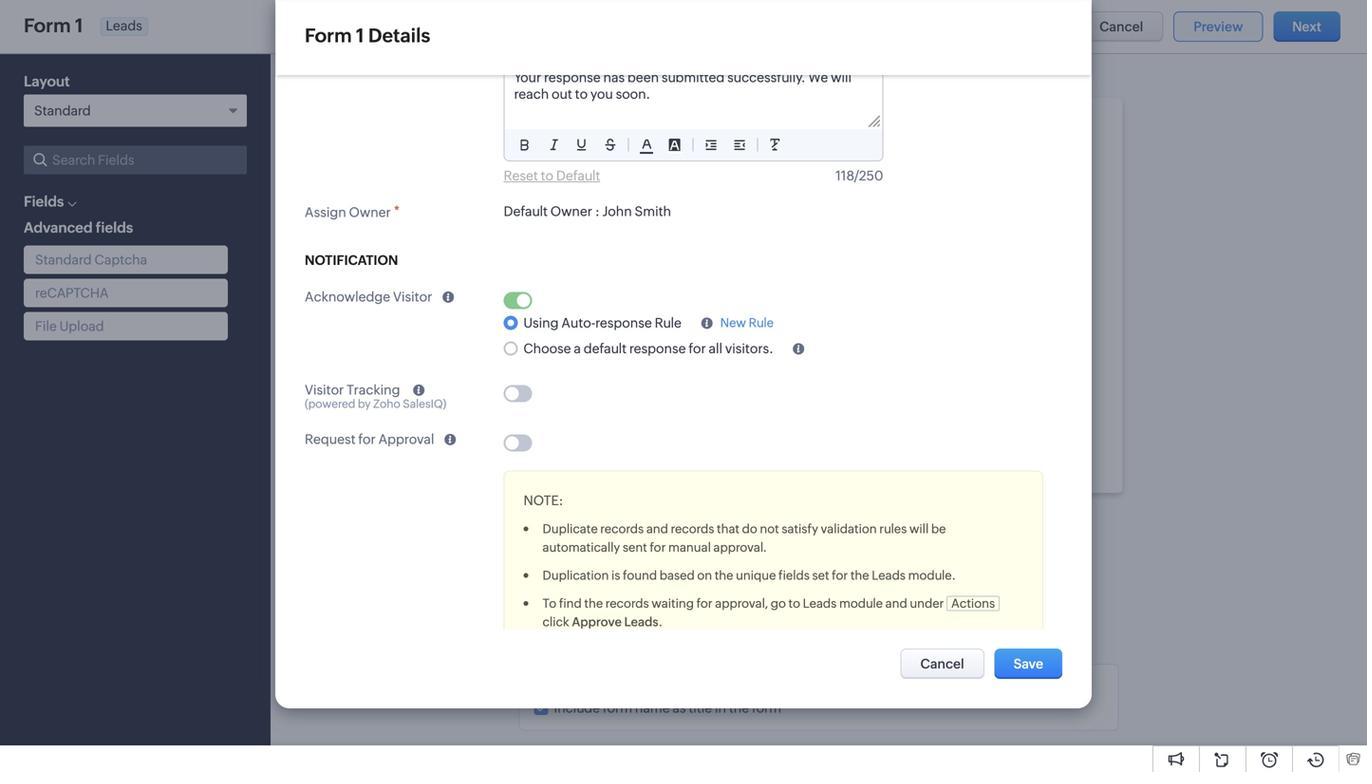 Task type: vqa. For each thing, say whether or not it's contained in the screenshot.
SMS
yes



Task type: describe. For each thing, give the bounding box(es) containing it.
standard
[[35, 252, 92, 267]]

sent
[[623, 540, 647, 554]]

notification sms link
[[46, 309, 149, 328]]

for right set
[[832, 568, 848, 582]]

contacts
[[242, 16, 298, 31]]

new
[[720, 316, 746, 330]]

channels
[[31, 247, 91, 262]]

module
[[839, 596, 883, 610]]

new rule
[[720, 316, 774, 330]]

1 horizontal spatial visitor
[[393, 289, 432, 304]]

submitted
[[662, 70, 725, 85]]

* inside the assign owner *
[[394, 203, 400, 218]]

approval,
[[715, 596, 768, 610]]

the right in
[[729, 700, 749, 715]]

approval
[[378, 431, 434, 447]]

form
[[305, 25, 352, 47]]

set
[[812, 568, 829, 582]]

layout
[[24, 73, 70, 90]]

validation
[[821, 522, 877, 536]]

the right on
[[715, 568, 734, 582]]

salesiq)
[[403, 397, 447, 410]]

webforms
[[293, 74, 362, 91]]

reach
[[514, 86, 549, 101]]

next button
[[1274, 11, 1341, 42]]

home
[[107, 16, 144, 31]]

out
[[552, 86, 572, 101]]

owner for :
[[551, 204, 593, 219]]

name
[[635, 700, 670, 715]]

will inside duplicate records and records that do not satisfy validation rules will be automatically sent for manual approval.
[[910, 522, 929, 536]]

deals link
[[403, 0, 467, 46]]

email link
[[46, 277, 79, 296]]

channels button
[[0, 236, 247, 272]]

for down the by
[[358, 431, 376, 447]]

(powered by zoho salesiq)
[[305, 397, 447, 410]]

that
[[717, 522, 740, 536]]

soon.
[[616, 86, 651, 101]]

/
[[854, 168, 859, 183]]

0 horizontal spatial rule
[[655, 315, 682, 330]]

notification for notification sms
[[46, 311, 118, 326]]

auto- inside list
[[397, 74, 433, 91]]

and inside duplicate records and records that do not satisfy validation rules will be automatically sent for manual approval.
[[646, 522, 668, 536]]

webforms link
[[291, 74, 365, 91]]

0 horizontal spatial cancel button
[[901, 648, 984, 679]]

john
[[602, 204, 632, 219]]

zoho
[[373, 397, 401, 410]]

setup
[[19, 83, 73, 104]]

home link
[[92, 0, 160, 46]]

waiting
[[652, 596, 694, 610]]

auto-response rules
[[397, 74, 536, 91]]

logo image
[[15, 16, 38, 31]]

1 vertical spatial auto-
[[562, 315, 595, 330]]

fields
[[24, 193, 64, 210]]

using
[[524, 315, 559, 330]]

unique
[[736, 568, 776, 582]]

by
[[358, 397, 371, 410]]

Search Fields text field
[[24, 146, 247, 174]]

form 1 details
[[305, 25, 430, 47]]

default owner : john smith
[[504, 204, 671, 219]]

company *
[[553, 133, 606, 146]]

default
[[504, 204, 548, 219]]

for inside duplicate records and records that do not satisfy validation rules will be automatically sent for manual approval.
[[650, 540, 666, 554]]

request
[[305, 431, 356, 447]]

based
[[660, 568, 695, 582]]

duplicate records and records that do not satisfy validation rules will be automatically sent for manual approval.
[[543, 522, 946, 554]]

your
[[514, 70, 541, 85]]

2 form from the left
[[752, 700, 782, 715]]

note:
[[524, 493, 564, 508]]

actions
[[952, 596, 995, 610]]

notification for notification
[[305, 253, 398, 268]]

acknowledge
[[305, 289, 390, 304]]

notification sms
[[46, 311, 149, 326]]

preview
[[1194, 19, 1243, 34]]

next
[[1293, 19, 1322, 34]]

approval.
[[714, 540, 767, 554]]

be
[[931, 522, 946, 536]]

will inside your response has been submitted successfully. we will reach out to you soon.
[[831, 70, 852, 85]]

satisfy
[[782, 522, 818, 536]]

manual
[[669, 540, 711, 554]]

include
[[554, 700, 600, 715]]

250
[[859, 168, 884, 183]]

not
[[760, 522, 779, 536]]

118 / 250
[[836, 168, 884, 183]]

Enter Form Name text field
[[24, 15, 93, 37]]

rules
[[501, 74, 536, 91]]

leads right crm
[[106, 18, 142, 33]]

0 vertical spatial cancel button
[[1080, 11, 1164, 42]]



Task type: locate. For each thing, give the bounding box(es) containing it.
on
[[697, 568, 712, 582]]

leads down waiting
[[624, 615, 659, 629]]

find
[[559, 596, 582, 610]]

1 horizontal spatial will
[[910, 522, 929, 536]]

first name
[[553, 179, 609, 191]]

for left all
[[689, 341, 706, 356]]

save button
[[995, 648, 1063, 679]]

we
[[808, 70, 828, 85]]

for inside to find the records waiting for approval, go to leads module and under actions click approve leads .
[[697, 596, 713, 610]]

1 horizontal spatial cancel
[[1100, 19, 1144, 34]]

0 horizontal spatial owner
[[349, 204, 391, 220]]

1 vertical spatial response
[[595, 315, 652, 330]]

using auto-response rule
[[524, 315, 682, 330]]

1 horizontal spatial rule
[[749, 316, 774, 330]]

to find the records waiting for approval, go to leads module and under actions click approve leads .
[[543, 596, 995, 629]]

approve
[[572, 615, 622, 629]]

fields
[[779, 568, 810, 582]]

cancel for cancel button to the top
[[1100, 19, 1144, 34]]

* right assign
[[394, 203, 400, 218]]

request for approval
[[305, 431, 434, 447]]

0 vertical spatial will
[[831, 70, 852, 85]]

company
[[553, 133, 602, 146]]

under
[[910, 596, 944, 610]]

1 vertical spatial will
[[910, 522, 929, 536]]

rule up 'choose a default response for all visitors.'
[[655, 315, 682, 330]]

list
[[276, 62, 553, 103]]

and up sent
[[646, 522, 668, 536]]

:
[[595, 204, 600, 219]]

the inside to find the records waiting for approval, go to leads module and under actions click approve leads .
[[584, 596, 603, 610]]

choose
[[524, 341, 571, 356]]

crm
[[46, 14, 84, 33]]

1 vertical spatial and
[[886, 596, 907, 610]]

save
[[1014, 656, 1044, 671]]

to
[[543, 596, 557, 610]]

records up manual
[[671, 522, 714, 536]]

leads up module on the right of page
[[872, 568, 906, 582]]

1 horizontal spatial to
[[789, 596, 800, 610]]

owner inside the assign owner *
[[349, 204, 391, 220]]

owner for *
[[349, 204, 391, 220]]

channels region
[[0, 272, 247, 397]]

0 vertical spatial visitor
[[393, 289, 432, 304]]

.
[[659, 615, 663, 629]]

0 vertical spatial to
[[575, 86, 588, 101]]

notification inside channels region
[[46, 311, 118, 326]]

the up approve
[[584, 596, 603, 610]]

form
[[603, 700, 632, 715], [752, 700, 782, 715]]

for down on
[[697, 596, 713, 610]]

click
[[543, 615, 569, 629]]

1 horizontal spatial auto-
[[562, 315, 595, 330]]

owner left :
[[551, 204, 593, 219]]

acknowledge visitor
[[305, 289, 432, 304]]

0 horizontal spatial *
[[394, 203, 400, 218]]

rule
[[655, 315, 682, 330], [749, 316, 774, 330]]

response up "default"
[[595, 315, 652, 330]]

found
[[623, 568, 657, 582]]

module.
[[908, 568, 956, 582]]

name
[[578, 179, 609, 191]]

1 horizontal spatial form
[[752, 700, 782, 715]]

contacts link
[[227, 0, 313, 46]]

leads down set
[[803, 596, 837, 610]]

records up sent
[[600, 522, 644, 536]]

0 horizontal spatial and
[[646, 522, 668, 536]]

duplicate
[[543, 522, 598, 536]]

1 form from the left
[[603, 700, 632, 715]]

accounts link
[[313, 0, 403, 46]]

0 horizontal spatial form
[[603, 700, 632, 715]]

automatically
[[543, 540, 620, 554]]

response right "default"
[[629, 341, 686, 356]]

to right out
[[575, 86, 588, 101]]

records for and
[[671, 522, 714, 536]]

duplication is found based on the unique fields set for the leads module.
[[543, 568, 956, 582]]

your response has been submitted successfully. we will reach out to you soon.
[[514, 70, 855, 101]]

1 vertical spatial to
[[789, 596, 800, 610]]

is
[[612, 568, 620, 582]]

preview button
[[1174, 11, 1263, 42]]

the up module on the right of page
[[851, 568, 869, 582]]

visitors.
[[725, 341, 774, 356]]

records for the
[[606, 596, 649, 610]]

0 horizontal spatial will
[[831, 70, 852, 85]]

0 vertical spatial cancel
[[1100, 19, 1144, 34]]

1 vertical spatial cancel
[[921, 656, 965, 671]]

notification down email
[[46, 311, 118, 326]]

new rule link
[[720, 316, 774, 330]]

0 horizontal spatial visitor
[[305, 382, 344, 397]]

1 vertical spatial visitor
[[305, 382, 344, 397]]

* down 'you'
[[602, 133, 606, 146]]

0 vertical spatial *
[[602, 133, 606, 146]]

records inside to find the records waiting for approval, go to leads module and under actions click approve leads .
[[606, 596, 649, 610]]

has
[[603, 70, 625, 85]]

industry
[[553, 313, 594, 326]]

for right sent
[[650, 540, 666, 554]]

0 vertical spatial notification
[[305, 253, 398, 268]]

1
[[356, 25, 364, 47]]

form right in
[[752, 700, 782, 715]]

to inside to find the records waiting for approval, go to leads module and under actions click approve leads .
[[789, 596, 800, 610]]

been
[[628, 70, 659, 85]]

will left be
[[910, 522, 929, 536]]

1 horizontal spatial cancel button
[[1080, 11, 1164, 42]]

auto- down details
[[397, 74, 433, 91]]

cancel for the leftmost cancel button
[[921, 656, 965, 671]]

duplication
[[543, 568, 609, 582]]

captcha
[[94, 252, 147, 267]]

assign owner *
[[305, 203, 400, 220]]

go
[[771, 596, 786, 610]]

auto-
[[397, 74, 433, 91], [562, 315, 595, 330]]

successfully.
[[727, 70, 806, 85]]

response inside your response has been submitted successfully. we will reach out to you soon.
[[544, 70, 601, 85]]

the
[[715, 568, 734, 582], [851, 568, 869, 582], [584, 596, 603, 610], [729, 700, 749, 715]]

0 horizontal spatial auto-
[[397, 74, 433, 91]]

records down is
[[606, 596, 649, 610]]

1 horizontal spatial notification
[[305, 253, 398, 268]]

0 horizontal spatial cancel
[[921, 656, 965, 671]]

and inside to find the records waiting for approval, go to leads module and under actions click approve leads .
[[886, 596, 907, 610]]

you
[[591, 86, 613, 101]]

a
[[574, 341, 581, 356]]

1 vertical spatial *
[[394, 203, 400, 218]]

auto-response rules link
[[394, 74, 539, 91]]

tracking
[[347, 382, 400, 397]]

form left 'name'
[[603, 700, 632, 715]]

all
[[709, 341, 723, 356]]

to inside your response has been submitted successfully. we will reach out to you soon.
[[575, 86, 588, 101]]

notification
[[305, 253, 398, 268], [46, 311, 118, 326]]

will
[[831, 70, 852, 85], [910, 522, 929, 536]]

email
[[46, 279, 79, 294]]

leads
[[106, 18, 142, 33], [872, 568, 906, 582], [803, 596, 837, 610], [624, 615, 659, 629]]

response
[[544, 70, 601, 85], [595, 315, 652, 330], [629, 341, 686, 356]]

title
[[689, 700, 712, 715]]

notification up acknowledge
[[305, 253, 398, 268]]

1 vertical spatial cancel button
[[901, 648, 984, 679]]

visitor right acknowledge
[[393, 289, 432, 304]]

1 horizontal spatial and
[[886, 596, 907, 610]]

crm link
[[15, 14, 84, 33]]

default
[[584, 341, 627, 356]]

response
[[433, 74, 498, 91]]

rules
[[880, 522, 907, 536]]

1 vertical spatial notification
[[46, 311, 118, 326]]

auto- up a
[[562, 315, 595, 330]]

smith
[[635, 204, 671, 219]]

will right we
[[831, 70, 852, 85]]

rule right "new"
[[749, 316, 774, 330]]

include form name as title in the form
[[554, 700, 782, 715]]

visitor left the by
[[305, 382, 344, 397]]

cancel
[[1100, 19, 1144, 34], [921, 656, 965, 671]]

and left 'under'
[[886, 596, 907, 610]]

2 vertical spatial response
[[629, 341, 686, 356]]

1 horizontal spatial *
[[602, 133, 606, 146]]

first
[[553, 179, 575, 191]]

accounts
[[328, 16, 388, 31]]

owner right assign
[[349, 204, 391, 220]]

assign
[[305, 204, 346, 220]]

1 horizontal spatial owner
[[551, 204, 593, 219]]

0 vertical spatial and
[[646, 522, 668, 536]]

response up out
[[544, 70, 601, 85]]

list containing webforms
[[276, 62, 553, 103]]

0 horizontal spatial notification
[[46, 311, 118, 326]]

(powered
[[305, 397, 356, 410]]

0 horizontal spatial to
[[575, 86, 588, 101]]

0 vertical spatial auto-
[[397, 74, 433, 91]]

and
[[646, 522, 668, 536], [886, 596, 907, 610]]

to right go
[[789, 596, 800, 610]]

0 vertical spatial response
[[544, 70, 601, 85]]



